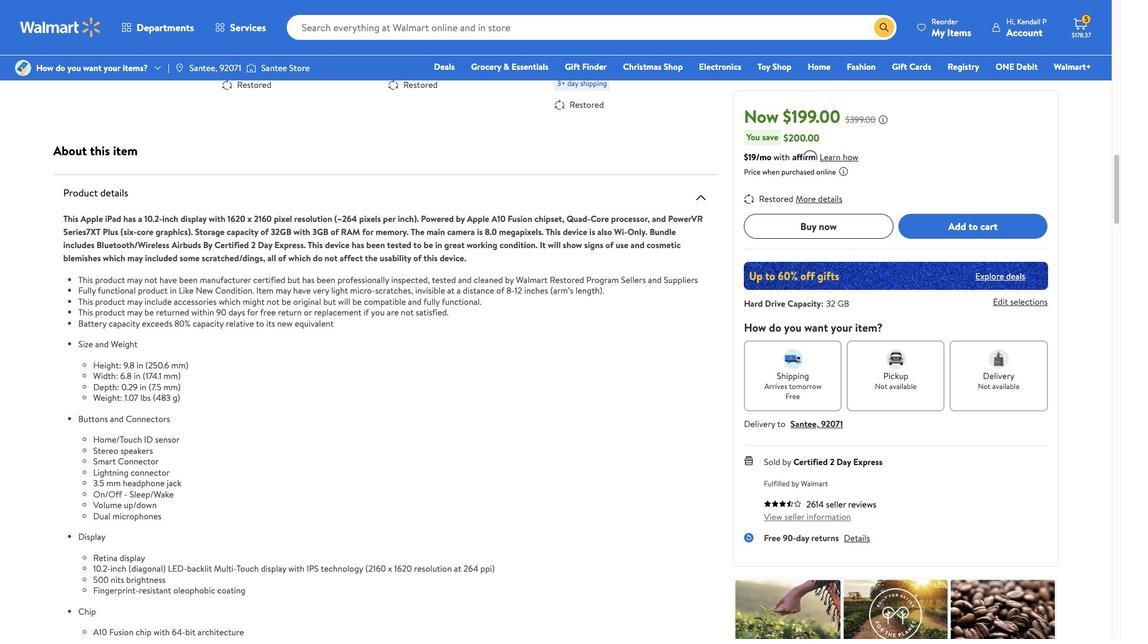 Task type: describe. For each thing, give the bounding box(es) containing it.
restored apple ipad 5th generation 128gb wi-fi - space gray (refurbished)
[[555, 12, 693, 53]]

edit selections
[[993, 296, 1048, 308]]

sellers
[[621, 273, 646, 286]]

details for more details
[[818, 193, 843, 205]]

not up include on the left top of the page
[[145, 273, 157, 286]]

day for 2021 apple 10.2-inch ipad wi-fi 256gb - silver (9th generation)
[[64, 44, 75, 55]]

item
[[256, 284, 274, 297]]

christmas shop
[[623, 60, 683, 73]]

fully
[[424, 295, 440, 308]]

signs
[[584, 239, 603, 251]]

battery
[[78, 317, 107, 330]]

reorder my items
[[932, 16, 972, 39]]

apple for 5th
[[596, 12, 622, 25]]

space inside restored apple ipad (6th generation) 32gb wifi space gray (refurbished)
[[324, 5, 350, 19]]

product
[[63, 186, 98, 199]]

and right sellers
[[648, 273, 662, 286]]

32gb for wi-
[[388, 5, 413, 19]]

inch).
[[398, 212, 419, 225]]

g)
[[173, 392, 180, 404]]

distance
[[463, 284, 494, 297]]

12
[[515, 284, 522, 297]]

invisible
[[415, 284, 445, 297]]

pixels
[[359, 212, 381, 225]]

mm
[[106, 477, 121, 490]]

free
[[260, 306, 276, 319]]

1 vertical spatial certified
[[793, 456, 828, 468]]

product up battery
[[95, 295, 125, 308]]

gift finder link
[[559, 60, 613, 74]]

product down blemishes
[[95, 273, 125, 286]]

day down view seller information link
[[796, 532, 809, 544]]

and up bundle at right top
[[652, 212, 666, 225]]

2- for restored apple ipad 6th gen 32gb wi-fi space gray (refurbished)
[[391, 58, 398, 68]]

usability
[[380, 252, 411, 264]]

add
[[949, 219, 966, 233]]

apple for (6th
[[264, 0, 289, 5]]

shipping arrives tomorrow free
[[764, 370, 822, 402]]

more details button
[[796, 189, 843, 209]]

tested inside this apple ipad has a 10.2-inch display with 1620 x 2160 pixel resolution (~264 pixels per inch). powered by apple a10 fusion chipset, quad-core processor, and powervr series7xt plus (six-core graphics). storage capacity of 32gb with 3gb of ram for memory. the main camera is 8.0 megapixels. this device is also wi-only. bundle includes bluetooth/wireless airbuds by certified 2 day express. this device has been tested to be in great working condition. it will show signs of use and cosmetic blemishes which may included some scratched/dings, all of which do not affect the usability of this device.
[[387, 239, 411, 251]]

(refurbished) inside restored apple ipad 5th generation 128gb wi-fi - space gray (refurbished)
[[577, 39, 636, 53]]

a10 inside chip a10 fusion chip with 64-bit architecture
[[93, 626, 107, 639]]

restored inside restored apple ipad (6th generation) 32gb wifi space gray (refurbished)
[[222, 0, 261, 5]]

1110
[[96, 24, 108, 35]]

not right are
[[401, 306, 414, 319]]

dual
[[93, 510, 110, 522]]

be inside this apple ipad has a 10.2-inch display with 1620 x 2160 pixel resolution (~264 pixels per inch). powered by apple a10 fusion chipset, quad-core processor, and powervr series7xt plus (six-core graphics). storage capacity of 32gb with 3gb of ram for memory. the main camera is 8.0 megapixels. this device is also wi-only. bundle includes bluetooth/wireless airbuds by certified 2 day express. this device has been tested to be in great working condition. it will show signs of use and cosmetic blemishes which may included some scratched/dings, all of which do not affect the usability of this device.
[[424, 239, 433, 251]]

tested inside "this product may not have been manufacturer certified but has been professionally inspected, tested and cleaned by walmart restored program sellers and suppliers fully functional product in like new condition. item may have very light micro-scratches, invisible at a distance of 8-12 inches (arm's length). this product may include accessories which might not be original but will be compatible and fully functional. this product may be returned within 90 days for free return or replacement if you are not satisfied. battery capacity exceeds 80% capacity relative to its new equivalent"
[[432, 273, 456, 286]]

seller for view
[[785, 511, 805, 523]]

shipping for restored apple ipad (6th generation) 32gb wifi space gray (refurbished)
[[244, 58, 271, 68]]

day for restored apple ipad 5th generation 128gb wi-fi - space gray (refurbished)
[[567, 78, 579, 88]]

not inside this apple ipad has a 10.2-inch display with 1620 x 2160 pixel resolution (~264 pixels per inch). powered by apple a10 fusion chipset, quad-core processor, and powervr series7xt plus (six-core graphics). storage capacity of 32gb with 3gb of ram for memory. the main camera is 8.0 megapixels. this device is also wi-only. bundle includes bluetooth/wireless airbuds by certified 2 day express. this device has been tested to be in great working condition. it will show signs of use and cosmetic blemishes which may included some scratched/dings, all of which do not affect the usability of this device.
[[325, 252, 338, 264]]

shipping for 2021 apple 10.2-inch ipad wi-fi 256gb - silver (9th generation)
[[77, 44, 103, 55]]

certified
[[253, 273, 285, 286]]

working
[[467, 239, 498, 251]]

delivery not available
[[978, 370, 1020, 392]]

in left (7.5
[[140, 381, 146, 393]]

has inside "this product may not have been manufacturer certified but has been professionally inspected, tested and cleaned by walmart restored program sellers and suppliers fully functional product in like new condition. item may have very light micro-scratches, invisible at a distance of 8-12 inches (arm's length). this product may include accessories which might not be original but will be compatible and fully functional. this product may be returned within 90 days for free return or replacement if you are not satisfied. battery capacity exceeds 80% capacity relative to its new equivalent"
[[302, 273, 315, 286]]

and left fully at the left top of page
[[408, 295, 422, 308]]

legal information image
[[839, 167, 849, 176]]

0 horizontal spatial has
[[123, 212, 136, 225]]

2 horizontal spatial display
[[261, 563, 286, 575]]

1 horizontal spatial day
[[837, 456, 851, 468]]

bundle
[[650, 225, 676, 238]]

0 horizontal spatial free
[[764, 532, 781, 544]]

(refurbished) inside restored apple ipad 6th gen 32gb wi-fi space gray (refurbished)
[[388, 19, 447, 33]]

processor,
[[611, 212, 650, 225]]

generation) inside 2021 apple 10.2-inch ipad wi-fi 256gb - silver (9th generation)
[[141, 5, 193, 19]]

deals link
[[428, 60, 461, 74]]

10.2- inside this apple ipad has a 10.2-inch display with 1620 x 2160 pixel resolution (~264 pixels per inch). powered by apple a10 fusion chipset, quad-core processor, and powervr series7xt plus (six-core graphics). storage capacity of 32gb with 3gb of ram for memory. the main camera is 8.0 megapixels. this device is also wi-only. bundle includes bluetooth/wireless airbuds by certified 2 day express. this device has been tested to be in great working condition. it will show signs of use and cosmetic blemishes which may included some scratched/dings, all of which do not affect the usability of this device.
[[144, 212, 162, 225]]

ppi)
[[481, 563, 495, 575]]

at inside "this product may not have been manufacturer certified but has been professionally inspected, tested and cleaned by walmart restored program sellers and suppliers fully functional product in like new condition. item may have very light micro-scratches, invisible at a distance of 8-12 inches (arm's length). this product may include accessories which might not be original but will be compatible and fully functional. this product may be returned within 90 days for free return or replacement if you are not satisfied. battery capacity exceeds 80% capacity relative to its new equivalent"
[[447, 284, 455, 297]]

of right all
[[278, 252, 286, 264]]

0 horizontal spatial capacity
[[109, 317, 140, 330]]

and up home/touch
[[110, 413, 124, 425]]

may inside this apple ipad has a 10.2-inch display with 1620 x 2160 pixel resolution (~264 pixels per inch). powered by apple a10 fusion chipset, quad-core processor, and powervr series7xt plus (six-core graphics). storage capacity of 32gb with 3gb of ram for memory. the main camera is 8.0 megapixels. this device is also wi-only. bundle includes bluetooth/wireless airbuds by certified 2 day express. this device has been tested to be in great working condition. it will show signs of use and cosmetic blemishes which may included some scratched/dings, all of which do not affect the usability of this device.
[[127, 252, 143, 264]]

backlit
[[187, 563, 212, 575]]

inches
[[524, 284, 548, 297]]

do for how do you want your item?
[[769, 320, 782, 336]]

learn more about strikethrough prices image
[[878, 115, 888, 125]]

2614
[[806, 498, 824, 511]]

item
[[113, 142, 138, 159]]

seller for 2614
[[826, 498, 846, 511]]

be left if
[[352, 295, 362, 308]]

compatible
[[364, 295, 406, 308]]

will inside "this product may not have been manufacturer certified but has been professionally inspected, tested and cleaned by walmart restored program sellers and suppliers fully functional product in like new condition. item may have very light micro-scratches, invisible at a distance of 8-12 inches (arm's length). this product may include accessories which might not be original but will be compatible and fully functional. this product may be returned within 90 days for free return or replacement if you are not satisfied. battery capacity exceeds 80% capacity relative to its new equivalent"
[[338, 295, 350, 308]]

inch inside this apple ipad has a 10.2-inch display with 1620 x 2160 pixel resolution (~264 pixels per inch). powered by apple a10 fusion chipset, quad-core processor, and powervr series7xt plus (six-core graphics). storage capacity of 32gb with 3gb of ram for memory. the main camera is 8.0 megapixels. this device is also wi-only. bundle includes bluetooth/wireless airbuds by certified 2 day express. this device has been tested to be in great working condition. it will show signs of use and cosmetic blemishes which may included some scratched/dings, all of which do not affect the usability of this device.
[[162, 212, 178, 225]]

1 is from the left
[[477, 225, 483, 238]]

of down 2160
[[261, 225, 269, 238]]

(six-
[[120, 225, 137, 238]]

32gb for wifi
[[276, 5, 301, 19]]

more details
[[796, 193, 843, 205]]

delivery for to
[[744, 418, 775, 430]]

at inside retina display 10.2-inch (diagonal) led-backlit multi-touch display with ips technology (2160 x 1620 resolution at 264 ppi) 500 nits brightness fingerprint-resistant oleophobic coating
[[454, 563, 461, 575]]

this down blemishes
[[78, 273, 93, 286]]

ipad inside 2021 apple 10.2-inch ipad wi-fi 256gb - silver (9th generation)
[[146, 0, 164, 5]]

view
[[764, 511, 783, 523]]

wi- inside restored apple ipad 5th generation 128gb wi-fi - space gray (refurbished)
[[636, 25, 651, 39]]

you for how do you want your items?
[[67, 62, 81, 74]]

will inside this apple ipad has a 10.2-inch display with 1620 x 2160 pixel resolution (~264 pixels per inch). powered by apple a10 fusion chipset, quad-core processor, and powervr series7xt plus (six-core graphics). storage capacity of 32gb with 3gb of ram for memory. the main camera is 8.0 megapixels. this device is also wi-only. bundle includes bluetooth/wireless airbuds by certified 2 day express. this device has been tested to be in great working condition. it will show signs of use and cosmetic blemishes which may included some scratched/dings, all of which do not affect the usability of this device.
[[548, 239, 561, 251]]

and right size on the left of page
[[95, 338, 109, 350]]

reviews
[[848, 498, 877, 511]]

electronics
[[699, 60, 741, 73]]

mm) right (174.1
[[164, 370, 181, 382]]

to left santee, 92071 button
[[777, 418, 786, 430]]

this down fully
[[78, 306, 93, 319]]

christmas shop link
[[618, 60, 689, 74]]

buttons and connectors
[[78, 413, 170, 425]]

0 vertical spatial device
[[563, 225, 587, 238]]

do for how do you want your items?
[[56, 62, 65, 74]]

this down chipset,
[[546, 225, 561, 238]]

$19/mo with
[[744, 151, 790, 163]]

0 horizontal spatial santee,
[[189, 62, 217, 74]]

of inside "this product may not have been manufacturer certified but has been professionally inspected, tested and cleaned by walmart restored program sellers and suppliers fully functional product in like new condition. item may have very light micro-scratches, invisible at a distance of 8-12 inches (arm's length). this product may include accessories which might not be original but will be compatible and fully functional. this product may be returned within 90 days for free return or replacement if you are not satisfied. battery capacity exceeds 80% capacity relative to its new equivalent"
[[496, 284, 504, 297]]

buttons
[[78, 413, 108, 425]]

stereo
[[93, 444, 118, 457]]

bit
[[185, 626, 196, 639]]

wi- inside restored apple ipad 6th gen 32gb wi-fi space gray (refurbished)
[[415, 5, 430, 19]]

hard drive capacity : 32 gb
[[744, 297, 850, 310]]

delivery for not
[[983, 370, 1015, 382]]

product details image
[[694, 190, 709, 205]]

returned
[[156, 306, 189, 319]]

shop for toy shop
[[772, 60, 792, 73]]

smart
[[93, 455, 116, 468]]

days
[[228, 306, 245, 319]]

1620 inside retina display 10.2-inch (diagonal) led-backlit multi-touch display with ips technology (2160 x 1620 resolution at 264 ppi) 500 nits brightness fingerprint-resistant oleophobic coating
[[394, 563, 412, 575]]

jack
[[167, 477, 182, 490]]

&
[[504, 60, 510, 73]]

of right 3gb
[[331, 225, 339, 238]]

intent image for pickup image
[[886, 349, 906, 369]]

1 vertical spatial santee,
[[791, 418, 819, 430]]

$178.37
[[1072, 31, 1091, 39]]

(~264
[[334, 212, 357, 225]]

shipping for restored apple ipad 6th gen 32gb wi-fi space gray (refurbished)
[[411, 58, 437, 68]]

how do you want your items?
[[36, 62, 148, 74]]

do inside this apple ipad has a 10.2-inch display with 1620 x 2160 pixel resolution (~264 pixels per inch). powered by apple a10 fusion chipset, quad-core processor, and powervr series7xt plus (six-core graphics). storage capacity of 32gb with 3gb of ram for memory. the main camera is 8.0 megapixels. this device is also wi-only. bundle includes bluetooth/wireless airbuds by certified 2 day express. this device has been tested to be in great working condition. it will show signs of use and cosmetic blemishes which may included some scratched/dings, all of which do not affect the usability of this device.
[[313, 252, 323, 264]]

restored inside restored apple ipad 5th generation 128gb wi-fi - space gray (refurbished)
[[555, 12, 594, 25]]

speakers
[[120, 444, 153, 457]]

692
[[428, 38, 440, 48]]

and up functional.
[[458, 273, 472, 286]]

and down "only."
[[631, 239, 645, 251]]

1 horizontal spatial have
[[293, 284, 311, 297]]

buy now
[[801, 219, 837, 233]]

how
[[843, 151, 859, 163]]

save
[[762, 131, 779, 143]]

not right might in the left top of the page
[[267, 295, 280, 308]]

gift for gift finder
[[565, 60, 580, 73]]

1 horizontal spatial capacity
[[193, 317, 224, 330]]

1 vertical spatial has
[[352, 239, 364, 251]]

home link
[[802, 60, 836, 74]]

1 vertical spatial walmart
[[801, 478, 828, 489]]

gray inside restored apple ipad 6th gen 32gb wi-fi space gray (refurbished)
[[468, 5, 489, 19]]

condition.
[[215, 284, 254, 297]]

hi, kendall p account
[[1006, 16, 1047, 39]]

product down functional
[[95, 306, 125, 319]]

day inside this apple ipad has a 10.2-inch display with 1620 x 2160 pixel resolution (~264 pixels per inch). powered by apple a10 fusion chipset, quad-core processor, and powervr series7xt plus (six-core graphics). storage capacity of 32gb with 3gb of ram for memory. the main camera is 8.0 megapixels. this device is also wi-only. bundle includes bluetooth/wireless airbuds by certified 2 day express. this device has been tested to be in great working condition. it will show signs of use and cosmetic blemishes which may included some scratched/dings, all of which do not affect the usability of this device.
[[258, 239, 272, 251]]

day for restored apple ipad (6th generation) 32gb wifi space gray (refurbished)
[[231, 58, 242, 68]]

in right 6.8
[[134, 370, 141, 382]]

with up "storage"
[[209, 212, 225, 225]]

this down 3gb
[[308, 239, 323, 251]]

about
[[53, 142, 87, 159]]

you for how do you want your item?
[[784, 320, 802, 336]]

clear search field text image
[[859, 22, 869, 32]]

restored apple ipad (6th generation) 32gb wifi space gray (refurbished)
[[222, 0, 350, 33]]

be left returned
[[145, 306, 154, 319]]

finder
[[582, 60, 607, 73]]

items
[[947, 25, 972, 39]]

inch for display
[[111, 563, 126, 575]]

microphones
[[113, 510, 161, 522]]

6.8
[[120, 370, 132, 382]]

space inside restored apple ipad 6th gen 32gb wi-fi space gray (refurbished)
[[440, 5, 466, 19]]

when
[[762, 167, 780, 177]]

chip
[[78, 605, 96, 618]]

with inside chip a10 fusion chip with 64-bit architecture
[[154, 626, 170, 639]]

not for pickup
[[875, 381, 888, 392]]

included
[[145, 252, 178, 264]]

96
[[262, 38, 270, 48]]

0 horizontal spatial have
[[160, 273, 177, 286]]

christmas
[[623, 60, 662, 73]]

add to cart button
[[899, 214, 1048, 239]]

10.2- for apple
[[106, 0, 125, 5]]

kendall
[[1017, 16, 1041, 27]]

to inside this apple ipad has a 10.2-inch display with 1620 x 2160 pixel resolution (~264 pixels per inch). powered by apple a10 fusion chipset, quad-core processor, and powervr series7xt plus (six-core graphics). storage capacity of 32gb with 3gb of ram for memory. the main camera is 8.0 megapixels. this device is also wi-only. bundle includes bluetooth/wireless airbuds by certified 2 day express. this device has been tested to be in great working condition. it will show signs of use and cosmetic blemishes which may included some scratched/dings, all of which do not affect the usability of this device.
[[414, 239, 422, 251]]

silver
[[94, 5, 118, 19]]

wi- inside 2021 apple 10.2-inch ipad wi-fi 256gb - silver (9th generation)
[[166, 0, 181, 5]]

walmart inside "this product may not have been manufacturer certified but has been professionally inspected, tested and cleaned by walmart restored program sellers and suppliers fully functional product in like new condition. item may have very light micro-scratches, invisible at a distance of 8-12 inches (arm's length). this product may include accessories which might not be original but will be compatible and fully functional. this product may be returned within 90 days for free return or replacement if you are not satisfied. battery capacity exceeds 80% capacity relative to its new equivalent"
[[516, 273, 548, 286]]

cosmetic
[[647, 239, 681, 251]]

free inside shipping arrives tomorrow free
[[786, 391, 800, 402]]

apple for inch
[[78, 0, 103, 5]]

with up express.
[[294, 225, 310, 238]]

toy shop link
[[752, 60, 797, 74]]

want for item?
[[804, 320, 828, 336]]

registry link
[[942, 60, 985, 74]]

a inside this apple ipad has a 10.2-inch display with 1620 x 2160 pixel resolution (~264 pixels per inch). powered by apple a10 fusion chipset, quad-core processor, and powervr series7xt plus (six-core graphics). storage capacity of 32gb with 3gb of ram for memory. the main camera is 8.0 megapixels. this device is also wi-only. bundle includes bluetooth/wireless airbuds by certified 2 day express. this device has been tested to be in great working condition. it will show signs of use and cosmetic blemishes which may included some scratched/dings, all of which do not affect the usability of this device.
[[138, 212, 142, 225]]

90
[[216, 306, 226, 319]]

2-day shipping for restored apple ipad 6th gen 32gb wi-fi space gray (refurbished)
[[391, 58, 437, 68]]

this up battery
[[78, 295, 93, 308]]

1 horizontal spatial 2
[[830, 456, 835, 468]]

90-
[[783, 532, 796, 544]]

display
[[78, 531, 105, 543]]

ipad for restored apple ipad 6th gen 32gb wi-fi space gray (refurbished)
[[458, 0, 476, 5]]

Search search field
[[287, 15, 897, 40]]

0 horizontal spatial which
[[103, 252, 125, 264]]

2 horizontal spatial which
[[288, 252, 311, 264]]

be left original
[[282, 295, 291, 308]]

by right sold
[[783, 456, 791, 468]]

gift cards
[[892, 60, 932, 73]]

0 horizontal spatial but
[[288, 273, 300, 286]]



Task type: vqa. For each thing, say whether or not it's contained in the screenshot.
Today 8pm-9pm
no



Task type: locate. For each thing, give the bounding box(es) containing it.
0 horizontal spatial 1620
[[228, 212, 245, 225]]

2 vertical spatial inch
[[111, 563, 126, 575]]

like
[[179, 284, 194, 297]]

(refurbished) up 70
[[577, 39, 636, 53]]

you down hard drive capacity : 32 gb
[[784, 320, 802, 336]]

id
[[144, 433, 153, 446]]

2 horizontal spatial been
[[366, 239, 385, 251]]

0 horizontal spatial is
[[477, 225, 483, 238]]

a up core
[[138, 212, 142, 225]]

0 vertical spatial delivery
[[983, 370, 1015, 382]]

2 vertical spatial -
[[124, 488, 128, 500]]

fusion inside chip a10 fusion chip with 64-bit architecture
[[109, 626, 134, 639]]

32gb inside restored apple ipad 6th gen 32gb wi-fi space gray (refurbished)
[[388, 5, 413, 19]]

will
[[548, 239, 561, 251], [338, 295, 350, 308]]

lightning
[[93, 466, 129, 479]]

shop for christmas shop
[[664, 60, 683, 73]]

0 horizontal spatial generation)
[[141, 5, 193, 19]]

2 is from the left
[[590, 225, 595, 238]]

tested down device.
[[432, 273, 456, 286]]

do down 3gb
[[313, 252, 323, 264]]

free down shipping in the right of the page
[[786, 391, 800, 402]]

1 horizontal spatial been
[[317, 273, 335, 286]]

(9th
[[120, 5, 138, 19]]

1 vertical spatial device
[[325, 239, 350, 251]]

which inside "this product may not have been manufacturer certified but has been professionally inspected, tested and cleaned by walmart restored program sellers and suppliers fully functional product in like new condition. item may have very light micro-scratches, invisible at a distance of 8-12 inches (arm's length). this product may include accessories which might not be original but will be compatible and fully functional. this product may be returned within 90 days for free return or replacement if you are not satisfied. battery capacity exceeds 80% capacity relative to its new equivalent"
[[219, 295, 241, 308]]

apple for has
[[81, 212, 103, 225]]

92071 down "services" dropdown button
[[220, 62, 241, 74]]

2-day shipping for restored apple ipad (6th generation) 32gb wifi space gray (refurbished)
[[225, 58, 271, 68]]

of left 8-
[[496, 284, 504, 297]]

1 vertical spatial 1620
[[394, 563, 412, 575]]

1 product group from the left
[[56, 0, 195, 113]]

chip
[[136, 626, 152, 639]]

functional
[[98, 284, 136, 297]]

0 vertical spatial resolution
[[294, 212, 332, 225]]

capacity down 2160
[[227, 225, 258, 238]]

3 product group from the left
[[388, 0, 527, 113]]

0 vertical spatial your
[[104, 62, 121, 74]]

ipad left 5th
[[624, 12, 642, 25]]

available for delivery
[[992, 381, 1020, 392]]

you inside "this product may not have been manufacturer certified but has been professionally inspected, tested and cleaned by walmart restored program sellers and suppliers fully functional product in like new condition. item may have very light micro-scratches, invisible at a distance of 8-12 inches (arm's length). this product may include accessories which might not be original but will be compatible and fully functional. this product may be returned within 90 days for free return or replacement if you are not satisfied. battery capacity exceeds 80% capacity relative to its new equivalent"
[[371, 306, 385, 319]]

certified up fulfilled by walmart
[[793, 456, 828, 468]]

generation) inside restored apple ipad (6th generation) 32gb wifi space gray (refurbished)
[[222, 5, 274, 19]]

fi inside 2021 apple 10.2-inch ipad wi-fi 256gb - silver (9th generation)
[[181, 0, 189, 5]]

inch inside retina display 10.2-inch (diagonal) led-backlit multi-touch display with ips technology (2160 x 1620 resolution at 264 ppi) 500 nits brightness fingerprint-resistant oleophobic coating
[[111, 563, 126, 575]]

0 horizontal spatial gray
[[222, 19, 243, 33]]

x right "(2160"
[[388, 563, 392, 575]]

resolution
[[294, 212, 332, 225], [414, 563, 452, 575]]

santee, right |
[[189, 62, 217, 74]]

apple inside restored apple ipad 5th generation 128gb wi-fi - space gray (refurbished)
[[596, 12, 622, 25]]

1 generation) from the left
[[141, 5, 193, 19]]

is left also on the top
[[590, 225, 595, 238]]

2 generation) from the left
[[222, 5, 274, 19]]

store
[[289, 62, 310, 74]]

toy
[[758, 60, 770, 73]]

32gb
[[276, 5, 301, 19], [388, 5, 413, 19], [271, 225, 292, 238]]

0 vertical spatial a
[[138, 212, 142, 225]]

 image for santee, 92071
[[175, 63, 184, 73]]

you
[[747, 131, 760, 143]]

1 horizontal spatial device
[[563, 225, 587, 238]]

- inside home/touch id sensor stereo speakers smart connector lightning connector 3.5 mm headphone jack on/off - sleep/wake volume up/down dual microphones
[[124, 488, 128, 500]]

with inside retina display 10.2-inch (diagonal) led-backlit multi-touch display with ips technology (2160 x 1620 resolution at 264 ppi) 500 nits brightness fingerprint-resistant oleophobic coating
[[288, 563, 305, 575]]

1 vertical spatial a10
[[93, 626, 107, 639]]

been up the
[[366, 239, 385, 251]]

1 2- from the left
[[225, 58, 231, 68]]

1 gift from the left
[[565, 60, 580, 73]]

 image for how do you want your items?
[[15, 60, 31, 76]]

3.5478 stars out of 5, based on 2614 seller reviews element
[[764, 500, 801, 508]]

a inside "this product may not have been manufacturer certified but has been professionally inspected, tested and cleaned by walmart restored program sellers and suppliers fully functional product in like new condition. item may have very light micro-scratches, invisible at a distance of 8-12 inches (arm's length). this product may include accessories which might not be original but will be compatible and fully functional. this product may be returned within 90 days for free return or replacement if you are not satisfied. battery capacity exceeds 80% capacity relative to its new equivalent"
[[457, 284, 461, 297]]

inch right silver at the top left of the page
[[125, 0, 144, 5]]

32gb inside this apple ipad has a 10.2-inch display with 1620 x 2160 pixel resolution (~264 pixels per inch). powered by apple a10 fusion chipset, quad-core processor, and powervr series7xt plus (six-core graphics). storage capacity of 32gb with 3gb of ram for memory. the main camera is 8.0 megapixels. this device is also wi-only. bundle includes bluetooth/wireless airbuds by certified 2 day express. this device has been tested to be in great working condition. it will show signs of use and cosmetic blemishes which may included some scratched/dings, all of which do not affect the usability of this device.
[[271, 225, 292, 238]]

10.2- up 1110
[[106, 0, 125, 5]]

2 horizontal spatial you
[[784, 320, 802, 336]]

this up series7xt
[[63, 212, 78, 225]]

want for items?
[[83, 62, 102, 74]]

retina
[[93, 552, 117, 564]]

1 2-day shipping from the left
[[225, 58, 271, 68]]

0 horizontal spatial been
[[179, 273, 198, 286]]

ipad for restored apple ipad 5th generation 128gb wi-fi - space gray (refurbished)
[[624, 12, 642, 25]]

 image
[[15, 60, 31, 76], [175, 63, 184, 73]]

how for how do you want your item?
[[744, 320, 766, 336]]

2 horizontal spatial do
[[769, 320, 782, 336]]

for left free
[[247, 306, 258, 319]]

you
[[67, 62, 81, 74], [371, 306, 385, 319], [784, 320, 802, 336]]

product group containing restored apple ipad 6th gen 32gb wi-fi space gray (refurbished)
[[388, 0, 527, 113]]

wi- up departments
[[166, 0, 181, 5]]

:
[[821, 297, 824, 310]]

by left 12
[[505, 273, 514, 286]]

which down express.
[[288, 252, 311, 264]]

which down manufacturer in the left of the page
[[219, 295, 241, 308]]

has up original
[[302, 273, 315, 286]]

seller right 2614
[[826, 498, 846, 511]]

- inside restored apple ipad 5th generation 128gb wi-fi - space gray (refurbished)
[[661, 25, 665, 39]]

walmart
[[516, 273, 548, 286], [801, 478, 828, 489]]

1 horizontal spatial fusion
[[508, 212, 532, 225]]

1 horizontal spatial display
[[180, 212, 207, 225]]

inch for apple
[[125, 0, 144, 5]]

2160
[[254, 212, 272, 225]]

- for silver
[[88, 5, 92, 19]]

not inside delivery not available
[[978, 381, 991, 392]]

this left item
[[90, 142, 110, 159]]

inch right 500 at the left of page
[[111, 563, 126, 575]]

2 horizontal spatial (refurbished)
[[577, 39, 636, 53]]

available down intent image for delivery
[[992, 381, 1020, 392]]

gift for gift cards
[[892, 60, 907, 73]]

your for item?
[[831, 320, 853, 336]]

selections
[[1010, 296, 1048, 308]]

available inside pickup not available
[[890, 381, 917, 392]]

in down main
[[435, 239, 442, 251]]

0 horizontal spatial 2
[[251, 239, 256, 251]]

- inside 2021 apple 10.2-inch ipad wi-fi 256gb - silver (9th generation)
[[88, 5, 92, 19]]

2 horizontal spatial gray
[[555, 39, 575, 53]]

inch inside 2021 apple 10.2-inch ipad wi-fi 256gb - silver (9th generation)
[[125, 0, 144, 5]]

you right if
[[371, 306, 385, 319]]

0 horizontal spatial space
[[324, 5, 350, 19]]

details inside more details button
[[818, 193, 843, 205]]

$200.00
[[784, 131, 820, 144]]

delivery inside delivery not available
[[983, 370, 1015, 382]]

x inside this apple ipad has a 10.2-inch display with 1620 x 2160 pixel resolution (~264 pixels per inch). powered by apple a10 fusion chipset, quad-core processor, and powervr series7xt plus (six-core graphics). storage capacity of 32gb with 3gb of ram for memory. the main camera is 8.0 megapixels. this device is also wi-only. bundle includes bluetooth/wireless airbuds by certified 2 day express. this device has been tested to be in great working condition. it will show signs of use and cosmetic blemishes which may included some scratched/dings, all of which do not affect the usability of this device.
[[247, 212, 252, 225]]

1 horizontal spatial details
[[818, 193, 843, 205]]

hi,
[[1006, 16, 1016, 27]]

(refurbished) up 692 at the left top of the page
[[388, 19, 447, 33]]

0 vertical spatial this
[[90, 142, 110, 159]]

mm) right (7.5
[[163, 381, 181, 393]]

0 vertical spatial certified
[[215, 239, 249, 251]]

1 horizontal spatial is
[[590, 225, 595, 238]]

shipping for restored apple ipad 5th generation 128gb wi-fi - space gray (refurbished)
[[580, 78, 607, 88]]

10.2- for display
[[93, 563, 111, 575]]

shop right christmas
[[664, 60, 683, 73]]

one debit
[[996, 60, 1038, 73]]

0 vertical spatial -
[[88, 5, 92, 19]]

1 shop from the left
[[664, 60, 683, 73]]

2 inside this apple ipad has a 10.2-inch display with 1620 x 2160 pixel resolution (~264 pixels per inch). powered by apple a10 fusion chipset, quad-core processor, and powervr series7xt plus (six-core graphics). storage capacity of 32gb with 3gb of ram for memory. the main camera is 8.0 megapixels. this device is also wi-only. bundle includes bluetooth/wireless airbuds by certified 2 day express. this device has been tested to be in great working condition. it will show signs of use and cosmetic blemishes which may included some scratched/dings, all of which do not affect the usability of this device.
[[251, 239, 256, 251]]

fi for restored apple ipad 5th generation 128gb wi-fi - space gray (refurbished)
[[651, 25, 659, 39]]

1 horizontal spatial a10
[[491, 212, 506, 225]]

drive
[[765, 297, 786, 310]]

0 horizontal spatial display
[[120, 552, 145, 564]]

gray inside restored apple ipad (6th generation) 32gb wifi space gray (refurbished)
[[222, 19, 243, 33]]

are
[[387, 306, 399, 319]]

walmart image
[[20, 17, 101, 37]]

x inside retina display 10.2-inch (diagonal) led-backlit multi-touch display with ips technology (2160 x 1620 resolution at 264 ppi) 500 nits brightness fingerprint-resistant oleophobic coating
[[388, 563, 392, 575]]

1 vertical spatial do
[[313, 252, 323, 264]]

1 vertical spatial resolution
[[414, 563, 452, 575]]

ipad inside restored apple ipad (6th generation) 32gb wifi space gray (refurbished)
[[291, 0, 310, 5]]

shop inside 'link'
[[772, 60, 792, 73]]

in inside "this product may not have been manufacturer certified but has been professionally inspected, tested and cleaned by walmart restored program sellers and suppliers fully functional product in like new condition. item may have very light micro-scratches, invisible at a distance of 8-12 inches (arm's length). this product may include accessories which might not be original but will be compatible and fully functional. this product may be returned within 90 days for free return or replacement if you are not satisfied. battery capacity exceeds 80% capacity relative to its new equivalent"
[[170, 284, 177, 297]]

pickup
[[883, 370, 909, 382]]

megapixels.
[[499, 225, 544, 238]]

in inside this apple ipad has a 10.2-inch display with 1620 x 2160 pixel resolution (~264 pixels per inch). powered by apple a10 fusion chipset, quad-core processor, and powervr series7xt plus (six-core graphics). storage capacity of 32gb with 3gb of ram for memory. the main camera is 8.0 megapixels. this device is also wi-only. bundle includes bluetooth/wireless airbuds by certified 2 day express. this device has been tested to be in great working condition. it will show signs of use and cosmetic blemishes which may included some scratched/dings, all of which do not affect the usability of this device.
[[435, 239, 442, 251]]

affirm image
[[792, 150, 817, 160]]

2- down "services" dropdown button
[[225, 58, 231, 68]]

space right 5th
[[667, 25, 693, 39]]

0 horizontal spatial available
[[890, 381, 917, 392]]

2 vertical spatial you
[[784, 320, 802, 336]]

ipad inside restored apple ipad 5th generation 128gb wi-fi - space gray (refurbished)
[[624, 12, 642, 25]]

0 vertical spatial tested
[[387, 239, 411, 251]]

mm) right (250.6
[[171, 359, 189, 371]]

include
[[145, 295, 172, 308]]

 image down walmart image
[[15, 60, 31, 76]]

2 2- from the left
[[391, 58, 398, 68]]

1 horizontal spatial seller
[[826, 498, 846, 511]]

2 horizontal spatial capacity
[[227, 225, 258, 238]]

gray up santee, 92071
[[222, 19, 243, 33]]

10.2- up core
[[144, 212, 162, 225]]

ipad inside this apple ipad has a 10.2-inch display with 1620 x 2160 pixel resolution (~264 pixels per inch). powered by apple a10 fusion chipset, quad-core processor, and powervr series7xt plus (six-core graphics). storage capacity of 32gb with 3gb of ram for memory. the main camera is 8.0 megapixels. this device is also wi-only. bundle includes bluetooth/wireless airbuds by certified 2 day express. this device has been tested to be in great working condition. it will show signs of use and cosmetic blemishes which may included some scratched/dings, all of which do not affect the usability of this device.
[[105, 212, 121, 225]]

resolution inside this apple ipad has a 10.2-inch display with 1620 x 2160 pixel resolution (~264 pixels per inch). powered by apple a10 fusion chipset, quad-core processor, and powervr series7xt plus (six-core graphics). storage capacity of 32gb with 3gb of ram for memory. the main camera is 8.0 megapixels. this device is also wi-only. bundle includes bluetooth/wireless airbuds by certified 2 day express. this device has been tested to be in great working condition. it will show signs of use and cosmetic blemishes which may included some scratched/dings, all of which do not affect the usability of this device.
[[294, 212, 332, 225]]

wi- up 692 at the left top of the page
[[415, 5, 430, 19]]

some
[[180, 252, 200, 264]]

3+
[[557, 78, 566, 88]]

0 horizontal spatial walmart
[[516, 273, 548, 286]]

is left 8.0
[[477, 225, 483, 238]]

not for delivery
[[978, 381, 991, 392]]

0 vertical spatial you
[[67, 62, 81, 74]]

your for items?
[[104, 62, 121, 74]]

ipad
[[146, 0, 164, 5], [291, 0, 310, 5], [458, 0, 476, 5], [624, 12, 642, 25], [105, 212, 121, 225]]

intent image for delivery image
[[989, 349, 1009, 369]]

but
[[288, 273, 300, 286], [323, 295, 336, 308]]

details for product details
[[100, 186, 128, 199]]

0 horizontal spatial certified
[[215, 239, 249, 251]]

retina display 10.2-inch (diagonal) led-backlit multi-touch display with ips technology (2160 x 1620 resolution at 264 ppi) 500 nits brightness fingerprint-resistant oleophobic coating
[[93, 552, 495, 597]]

one
[[996, 60, 1014, 73]]

2 shop from the left
[[772, 60, 792, 73]]

fi
[[181, 0, 189, 5], [430, 5, 438, 19], [651, 25, 659, 39]]

1 vertical spatial free
[[764, 532, 781, 544]]

cart
[[980, 219, 998, 233]]

but right certified
[[288, 273, 300, 286]]

2 up "scratched/dings,"
[[251, 239, 256, 251]]

capacity up weight at the left bottom of page
[[109, 317, 140, 330]]

2 vertical spatial 10.2-
[[93, 563, 111, 575]]

a
[[138, 212, 142, 225], [457, 284, 461, 297]]

1 horizontal spatial but
[[323, 295, 336, 308]]

0 vertical spatial free
[[786, 391, 800, 402]]

gift up the 3+ day shipping
[[565, 60, 580, 73]]

(2160
[[365, 563, 386, 575]]

fingerprint-
[[93, 584, 139, 597]]

display inside this apple ipad has a 10.2-inch display with 1620 x 2160 pixel resolution (~264 pixels per inch). powered by apple a10 fusion chipset, quad-core processor, and powervr series7xt plus (six-core graphics). storage capacity of 32gb with 3gb of ram for memory. the main camera is 8.0 megapixels. this device is also wi-only. bundle includes bluetooth/wireless airbuds by certified 2 day express. this device has been tested to be in great working condition. it will show signs of use and cosmetic blemishes which may included some scratched/dings, all of which do not affect the usability of this device.
[[180, 212, 207, 225]]

1 vertical spatial tested
[[432, 273, 456, 286]]

fi inside restored apple ipad 6th gen 32gb wi-fi space gray (refurbished)
[[430, 5, 438, 19]]

0 horizontal spatial 92071
[[220, 62, 241, 74]]

0 vertical spatial will
[[548, 239, 561, 251]]

Walmart Site-Wide search field
[[287, 15, 897, 40]]

0 horizontal spatial (refurbished)
[[245, 19, 304, 33]]

by inside "this product may not have been manufacturer certified but has been professionally inspected, tested and cleaned by walmart restored program sellers and suppliers fully functional product in like new condition. item may have very light micro-scratches, invisible at a distance of 8-12 inches (arm's length). this product may include accessories which might not be original but will be compatible and fully functional. this product may be returned within 90 days for free return or replacement if you are not satisfied. battery capacity exceeds 80% capacity relative to its new equivalent"
[[505, 273, 514, 286]]

a10 down chip
[[93, 626, 107, 639]]

0 horizontal spatial this
[[90, 142, 110, 159]]

2 available from the left
[[992, 381, 1020, 392]]

day for restored apple ipad 6th gen 32gb wi-fi space gray (refurbished)
[[398, 58, 409, 68]]

product group containing restored apple ipad (6th generation) 32gb wifi space gray (refurbished)
[[222, 0, 361, 113]]

2 horizontal spatial -
[[661, 25, 665, 39]]

want down 1-day shipping
[[83, 62, 102, 74]]

1 available from the left
[[890, 381, 917, 392]]

details
[[844, 532, 870, 544]]

tested up usability
[[387, 239, 411, 251]]

1 horizontal spatial do
[[313, 252, 323, 264]]

available inside delivery not available
[[992, 381, 1020, 392]]

fi inside restored apple ipad 5th generation 128gb wi-fi - space gray (refurbished)
[[651, 25, 659, 39]]

do
[[56, 62, 65, 74], [313, 252, 323, 264], [769, 320, 782, 336]]

gray left gen
[[468, 5, 489, 19]]

0 vertical spatial day
[[258, 239, 272, 251]]

1 horizontal spatial delivery
[[983, 370, 1015, 382]]

equivalent
[[295, 317, 334, 330]]

ipad inside restored apple ipad 6th gen 32gb wi-fi space gray (refurbished)
[[458, 0, 476, 5]]

by inside this apple ipad has a 10.2-inch display with 1620 x 2160 pixel resolution (~264 pixels per inch). powered by apple a10 fusion chipset, quad-core processor, and powervr series7xt plus (six-core graphics). storage capacity of 32gb with 3gb of ram for memory. the main camera is 8.0 megapixels. this device is also wi-only. bundle includes bluetooth/wireless airbuds by certified 2 day express. this device has been tested to be in great working condition. it will show signs of use and cosmetic blemishes which may included some scratched/dings, all of which do not affect the usability of this device.
[[456, 212, 465, 225]]

1 horizontal spatial free
[[786, 391, 800, 402]]

a10 inside this apple ipad has a 10.2-inch display with 1620 x 2160 pixel resolution (~264 pixels per inch). powered by apple a10 fusion chipset, quad-core processor, and powervr series7xt plus (six-core graphics). storage capacity of 32gb with 3gb of ram for memory. the main camera is 8.0 megapixels. this device is also wi-only. bundle includes bluetooth/wireless airbuds by certified 2 day express. this device has been tested to be in great working condition. it will show signs of use and cosmetic blemishes which may included some scratched/dings, all of which do not affect the usability of this device.
[[491, 212, 506, 225]]

been inside this apple ipad has a 10.2-inch display with 1620 x 2160 pixel resolution (~264 pixels per inch). powered by apple a10 fusion chipset, quad-core processor, and powervr series7xt plus (six-core graphics). storage capacity of 32gb with 3gb of ram for memory. the main camera is 8.0 megapixels. this device is also wi-only. bundle includes bluetooth/wireless airbuds by certified 2 day express. this device has been tested to be in great working condition. it will show signs of use and cosmetic blemishes which may included some scratched/dings, all of which do not affect the usability of this device.
[[366, 239, 385, 251]]

1620 inside this apple ipad has a 10.2-inch display with 1620 x 2160 pixel resolution (~264 pixels per inch). powered by apple a10 fusion chipset, quad-core processor, and powervr series7xt plus (six-core graphics). storage capacity of 32gb with 3gb of ram for memory. the main camera is 8.0 megapixels. this device is also wi-only. bundle includes bluetooth/wireless airbuds by certified 2 day express. this device has been tested to be in great working condition. it will show signs of use and cosmetic blemishes which may included some scratched/dings, all of which do not affect the usability of this device.
[[228, 212, 245, 225]]

1 horizontal spatial -
[[124, 488, 128, 500]]

not down intent image for pickup
[[875, 381, 888, 392]]

gray inside restored apple ipad 5th generation 128gb wi-fi - space gray (refurbished)
[[555, 39, 575, 53]]

has up '(six-'
[[123, 212, 136, 225]]

search icon image
[[879, 22, 889, 32]]

lbs
[[140, 392, 151, 404]]

1 vertical spatial 2
[[830, 456, 835, 468]]

8-
[[507, 284, 515, 297]]

connector
[[118, 455, 159, 468]]

fashion
[[847, 60, 876, 73]]

(refurbished) inside restored apple ipad (6th generation) 32gb wifi space gray (refurbished)
[[245, 19, 304, 33]]

sold
[[764, 456, 780, 468]]

delivery up sold
[[744, 418, 775, 430]]

electronics link
[[694, 60, 747, 74]]

display up "storage"
[[180, 212, 207, 225]]

0 horizontal spatial gift
[[565, 60, 580, 73]]

product group
[[56, 0, 195, 113], [222, 0, 361, 113], [388, 0, 527, 113], [555, 0, 694, 113]]

1 vertical spatial your
[[831, 320, 853, 336]]

intent image for shipping image
[[783, 349, 803, 369]]

reorder
[[932, 16, 958, 27]]

1 vertical spatial 10.2-
[[144, 212, 162, 225]]

1 not from the left
[[875, 381, 888, 392]]

device.
[[440, 252, 466, 264]]

1 vertical spatial at
[[454, 563, 461, 575]]

resolution inside retina display 10.2-inch (diagonal) led-backlit multi-touch display with ips technology (2160 x 1620 resolution at 264 ppi) 500 nits brightness fingerprint-resistant oleophobic coating
[[414, 563, 452, 575]]

have
[[160, 273, 177, 286], [293, 284, 311, 297]]

this left device.
[[424, 252, 438, 264]]

edit selections button
[[993, 296, 1048, 308]]

services
[[230, 21, 266, 34]]

available for pickup
[[890, 381, 917, 392]]

gift left the cards
[[892, 60, 907, 73]]

to inside "this product may not have been manufacturer certified but has been professionally inspected, tested and cleaned by walmart restored program sellers and suppliers fully functional product in like new condition. item may have very light micro-scratches, invisible at a distance of 8-12 inches (arm's length). this product may include accessories which might not be original but will be compatible and fully functional. this product may be returned within 90 days for free return or replacement if you are not satisfied. battery capacity exceeds 80% capacity relative to its new equivalent"
[[256, 317, 264, 330]]

ipad for restored apple ipad (6th generation) 32gb wifi space gray (refurbished)
[[291, 0, 310, 5]]

apple for 6th
[[430, 0, 455, 5]]

4 product group from the left
[[555, 0, 694, 113]]

0 vertical spatial walmart
[[516, 273, 548, 286]]

how do you want your item?
[[744, 320, 883, 336]]

0 horizontal spatial day
[[258, 239, 272, 251]]

2 2-day shipping from the left
[[391, 58, 437, 68]]

2 gift from the left
[[892, 60, 907, 73]]

0 horizontal spatial a10
[[93, 626, 107, 639]]

1 horizontal spatial walmart
[[801, 478, 828, 489]]

length).
[[576, 284, 604, 297]]

restored inside restored apple ipad 6th gen 32gb wi-fi space gray (refurbished)
[[388, 0, 428, 5]]

apple inside restored apple ipad 6th gen 32gb wi-fi space gray (refurbished)
[[430, 0, 455, 5]]

fusion inside this apple ipad has a 10.2-inch display with 1620 x 2160 pixel resolution (~264 pixels per inch). powered by apple a10 fusion chipset, quad-core processor, and powervr series7xt plus (six-core graphics). storage capacity of 32gb with 3gb of ram for memory. the main camera is 8.0 megapixels. this device is also wi-only. bundle includes bluetooth/wireless airbuds by certified 2 day express. this device has been tested to be in great working condition. it will show signs of use and cosmetic blemishes which may included some scratched/dings, all of which do not affect the usability of this device.
[[508, 212, 532, 225]]

satisfied.
[[416, 306, 449, 319]]

and
[[652, 212, 666, 225], [631, 239, 645, 251], [458, 273, 472, 286], [648, 273, 662, 286], [408, 295, 422, 308], [95, 338, 109, 350], [110, 413, 124, 425]]

not down intent image for delivery
[[978, 381, 991, 392]]

by right fulfilled
[[792, 478, 799, 489]]

resolution up 3gb
[[294, 212, 332, 225]]

a left distance at the left of the page
[[457, 284, 461, 297]]

0 vertical spatial at
[[447, 284, 455, 297]]

with up price when purchased online
[[774, 151, 790, 163]]

if
[[364, 306, 369, 319]]

2 horizontal spatial fi
[[651, 25, 659, 39]]

not
[[875, 381, 888, 392], [978, 381, 991, 392]]

inch up graphics).
[[162, 212, 178, 225]]

8.0
[[485, 225, 497, 238]]

space inside restored apple ipad 5th generation 128gb wi-fi - space gray (refurbished)
[[667, 25, 693, 39]]

at right invisible
[[447, 284, 455, 297]]

sensor
[[155, 433, 180, 446]]

ipad up departments dropdown button
[[146, 0, 164, 5]]

in right 9.8
[[137, 359, 143, 371]]

product group containing 2021 apple 10.2-inch ipad wi-fi 256gb - silver (9th generation)
[[56, 0, 195, 113]]

fi up departments
[[181, 0, 189, 5]]

resolution left 264
[[414, 563, 452, 575]]

by
[[456, 212, 465, 225], [505, 273, 514, 286], [783, 456, 791, 468], [792, 478, 799, 489]]

1620 right "(2160"
[[394, 563, 412, 575]]

0 vertical spatial santee,
[[189, 62, 217, 74]]

1 vertical spatial x
[[388, 563, 392, 575]]

home/touch id sensor stereo speakers smart connector lightning connector 3.5 mm headphone jack on/off - sleep/wake volume up/down dual microphones
[[93, 433, 182, 522]]

$199.00
[[783, 104, 841, 128]]

2- for restored apple ipad (6th generation) 32gb wifi space gray (refurbished)
[[225, 58, 231, 68]]

up/down
[[124, 499, 157, 511]]

not inside pickup not available
[[875, 381, 888, 392]]

 image
[[246, 62, 256, 74]]

10.2- inside 2021 apple 10.2-inch ipad wi-fi 256gb - silver (9th generation)
[[106, 0, 125, 5]]

0 horizontal spatial seller
[[785, 511, 805, 523]]

10.2- inside retina display 10.2-inch (diagonal) led-backlit multi-touch display with ips technology (2160 x 1620 resolution at 264 ppi) 500 nits brightness fingerprint-resistant oleophobic coating
[[93, 563, 111, 575]]

1 horizontal spatial fi
[[430, 5, 438, 19]]

all
[[267, 252, 276, 264]]

of right usability
[[413, 252, 422, 264]]

92071
[[220, 62, 241, 74], [821, 418, 843, 430]]

2 horizontal spatial has
[[352, 239, 364, 251]]

multi-
[[214, 563, 236, 575]]

walmart up 2614
[[801, 478, 828, 489]]

up to sixty percent off deals. shop now. image
[[744, 262, 1048, 290]]

for down pixels
[[362, 225, 374, 238]]

1 vertical spatial a
[[457, 284, 461, 297]]

coating
[[217, 584, 246, 597]]

1 horizontal spatial space
[[440, 5, 466, 19]]

fusion up megapixels.
[[508, 212, 532, 225]]

product group containing restored apple ipad 5th generation 128gb wi-fi - space gray (refurbished)
[[555, 0, 694, 113]]

chipset,
[[534, 212, 565, 225]]

generation) up services
[[222, 5, 274, 19]]

256gb
[[56, 5, 86, 19]]

return
[[278, 306, 302, 319]]

1 horizontal spatial a
[[457, 284, 461, 297]]

details button
[[844, 532, 870, 544]]

for inside "this product may not have been manufacturer certified but has been professionally inspected, tested and cleaned by walmart restored program sellers and suppliers fully functional product in like new condition. item may have very light micro-scratches, invisible at a distance of 8-12 inches (arm's length). this product may include accessories which might not be original but will be compatible and fully functional. this product may be returned within 90 days for free return or replacement if you are not satisfied. battery capacity exceeds 80% capacity relative to its new equivalent"
[[247, 306, 258, 319]]

92071 up sold by certified 2 day express
[[821, 418, 843, 430]]

restored inside "this product may not have been manufacturer certified but has been professionally inspected, tested and cleaned by walmart restored program sellers and suppliers fully functional product in like new condition. item may have very light micro-scratches, invisible at a distance of 8-12 inches (arm's length). this product may include accessories which might not be original but will be compatible and fully functional. this product may be returned within 90 days for free return or replacement if you are not satisfied. battery capacity exceeds 80% capacity relative to its new equivalent"
[[550, 273, 584, 286]]

condition.
[[500, 239, 538, 251]]

free 90-day returns details
[[764, 532, 870, 544]]

2 product group from the left
[[222, 0, 361, 113]]

- for space
[[661, 25, 665, 39]]

now
[[819, 219, 837, 233]]

1 horizontal spatial how
[[744, 320, 766, 336]]

1 horizontal spatial x
[[388, 563, 392, 575]]

capacity inside this apple ipad has a 10.2-inch display with 1620 x 2160 pixel resolution (~264 pixels per inch). powered by apple a10 fusion chipset, quad-core processor, and powervr series7xt plus (six-core graphics). storage capacity of 32gb with 3gb of ram for memory. the main camera is 8.0 megapixels. this device is also wi-only. bundle includes bluetooth/wireless airbuds by certified 2 day express. this device has been tested to be in great working condition. it will show signs of use and cosmetic blemishes which may included some scratched/dings, all of which do not affect the usability of this device.
[[227, 225, 258, 238]]

available down intent image for pickup
[[890, 381, 917, 392]]

of
[[261, 225, 269, 238], [331, 225, 339, 238], [606, 239, 614, 251], [278, 252, 286, 264], [413, 252, 422, 264], [496, 284, 504, 297]]

not left affect
[[325, 252, 338, 264]]

2 vertical spatial has
[[302, 273, 315, 286]]

0 vertical spatial x
[[247, 212, 252, 225]]

functional.
[[442, 295, 482, 308]]

certified inside this apple ipad has a 10.2-inch display with 1620 x 2160 pixel resolution (~264 pixels per inch). powered by apple a10 fusion chipset, quad-core processor, and powervr series7xt plus (six-core graphics). storage capacity of 32gb with 3gb of ram for memory. the main camera is 8.0 megapixels. this device is also wi-only. bundle includes bluetooth/wireless airbuds by certified 2 day express. this device has been tested to be in great working condition. it will show signs of use and cosmetic blemishes which may included some scratched/dings, all of which do not affect the usability of this device.
[[215, 239, 249, 251]]

0 vertical spatial 2
[[251, 239, 256, 251]]

great
[[444, 239, 465, 251]]

view seller information link
[[764, 511, 851, 523]]

1 horizontal spatial not
[[978, 381, 991, 392]]

express
[[853, 456, 883, 468]]

resistant
[[139, 584, 171, 597]]

wi- inside this apple ipad has a 10.2-inch display with 1620 x 2160 pixel resolution (~264 pixels per inch). powered by apple a10 fusion chipset, quad-core processor, and powervr series7xt plus (six-core graphics). storage capacity of 32gb with 3gb of ram for memory. the main camera is 8.0 megapixels. this device is also wi-only. bundle includes bluetooth/wireless airbuds by certified 2 day express. this device has been tested to be in great working condition. it will show signs of use and cosmetic blemishes which may included some scratched/dings, all of which do not affect the usability of this device.
[[614, 225, 628, 238]]

1 horizontal spatial want
[[804, 320, 828, 336]]

have left very
[[293, 284, 311, 297]]

be down main
[[424, 239, 433, 251]]

suppliers
[[664, 273, 698, 286]]

for inside this apple ipad has a 10.2-inch display with 1620 x 2160 pixel resolution (~264 pixels per inch). powered by apple a10 fusion chipset, quad-core processor, and powervr series7xt plus (six-core graphics). storage capacity of 32gb with 3gb of ram for memory. the main camera is 8.0 megapixels. this device is also wi-only. bundle includes bluetooth/wireless airbuds by certified 2 day express. this device has been tested to be in great working condition. it will show signs of use and cosmetic blemishes which may included some scratched/dings, all of which do not affect the usability of this device.
[[362, 225, 374, 238]]

height: 9.8 in (250.6 mm) width: 6.8 in (174.1 mm) depth: 0.29 in (7.5 mm) weight: 1.07 lbs (483 g)
[[93, 359, 189, 404]]

shipping down finder
[[580, 78, 607, 88]]

0 horizontal spatial 2-day shipping
[[225, 58, 271, 68]]

apple inside 2021 apple 10.2-inch ipad wi-fi 256gb - silver (9th generation)
[[78, 0, 103, 5]]

0 vertical spatial do
[[56, 62, 65, 74]]

1 horizontal spatial your
[[831, 320, 853, 336]]

2 left express
[[830, 456, 835, 468]]

fi for restored apple ipad 6th gen 32gb wi-fi space gray (refurbished)
[[430, 5, 438, 19]]

device
[[563, 225, 587, 238], [325, 239, 350, 251]]

1 vertical spatial 92071
[[821, 418, 843, 430]]

day up all
[[258, 239, 272, 251]]

account
[[1006, 25, 1043, 39]]

0 vertical spatial 10.2-
[[106, 0, 125, 5]]

this inside this apple ipad has a 10.2-inch display with 1620 x 2160 pixel resolution (~264 pixels per inch). powered by apple a10 fusion chipset, quad-core processor, and powervr series7xt plus (six-core graphics). storage capacity of 32gb with 3gb of ram for memory. the main camera is 8.0 megapixels. this device is also wi-only. bundle includes bluetooth/wireless airbuds by certified 2 day express. this device has been tested to be in great working condition. it will show signs of use and cosmetic blemishes which may included some scratched/dings, all of which do not affect the usability of this device.
[[424, 252, 438, 264]]

certified up "scratched/dings,"
[[215, 239, 249, 251]]

grocery & essentials link
[[465, 60, 554, 74]]

of left use
[[606, 239, 614, 251]]

day left express
[[837, 456, 851, 468]]

2 horizontal spatial space
[[667, 25, 693, 39]]

with left ips
[[288, 563, 305, 575]]

how for how do you want your items?
[[36, 62, 54, 74]]

you down 1-day shipping
[[67, 62, 81, 74]]

product up returned
[[138, 284, 168, 297]]

- right mm
[[124, 488, 128, 500]]

1 vertical spatial but
[[323, 295, 336, 308]]

with left 64-
[[154, 626, 170, 639]]

to inside button
[[969, 219, 978, 233]]

1620
[[228, 212, 245, 225], [394, 563, 412, 575]]

0 vertical spatial want
[[83, 62, 102, 74]]

items?
[[123, 62, 148, 74]]

32gb inside restored apple ipad (6th generation) 32gb wifi space gray (refurbished)
[[276, 5, 301, 19]]

1 vertical spatial this
[[424, 252, 438, 264]]

ipad for this apple ipad has a 10.2-inch display with 1620 x 2160 pixel resolution (~264 pixels per inch). powered by apple a10 fusion chipset, quad-core processor, and powervr series7xt plus (six-core graphics). storage capacity of 32gb with 3gb of ram for memory. the main camera is 8.0 megapixels. this device is also wi-only. bundle includes bluetooth/wireless airbuds by certified 2 day express. this device has been tested to be in great working condition. it will show signs of use and cosmetic blemishes which may included some scratched/dings, all of which do not affect the usability of this device.
[[105, 212, 121, 225]]

1 vertical spatial day
[[837, 456, 851, 468]]

apple inside restored apple ipad (6th generation) 32gb wifi space gray (refurbished)
[[264, 0, 289, 5]]

view seller information
[[764, 511, 851, 523]]

2 not from the left
[[978, 381, 991, 392]]

in left like at the left of page
[[170, 284, 177, 297]]

by up camera
[[456, 212, 465, 225]]

to left its
[[256, 317, 264, 330]]



